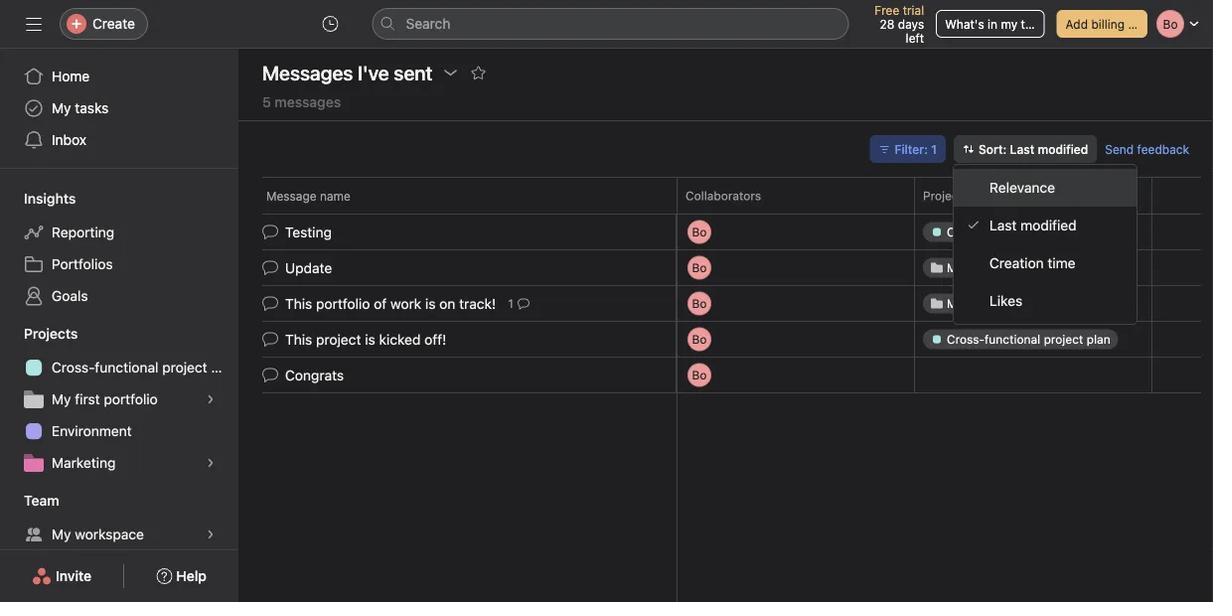 Task type: describe. For each thing, give the bounding box(es) containing it.
cell for this portfolio of work is on track!
[[914, 285, 1152, 322]]

project inside cross-functional project plan link
[[162, 359, 207, 376]]

what's in my trial? button
[[936, 10, 1048, 38]]

add
[[1066, 17, 1088, 31]]

1 inside 'button'
[[931, 142, 937, 156]]

add billing info
[[1066, 17, 1149, 31]]

projects element
[[0, 316, 238, 483]]

message name
[[266, 189, 351, 203]]

see details, marketing image
[[205, 457, 217, 469]]

this for this portfolio of work is on track!
[[285, 295, 312, 312]]

hide sidebar image
[[26, 16, 42, 32]]

portfolios
[[52, 256, 113, 272]]

messages i've sent
[[262, 61, 433, 84]]

this for this project is kicked off!
[[285, 331, 312, 347]]

free trial 28 days left
[[875, 3, 924, 45]]

feedback
[[1137, 142, 1189, 156]]

info
[[1128, 17, 1149, 31]]

create button
[[60, 8, 148, 40]]

home
[[52, 68, 90, 84]]

collaborators
[[685, 189, 761, 203]]

global element
[[0, 49, 238, 168]]

environment link
[[12, 415, 227, 447]]

home link
[[12, 61, 227, 92]]

my for my tasks
[[52, 100, 71, 116]]

inbox
[[52, 132, 86, 148]]

marketing
[[52, 455, 116, 471]]

sort: last modified
[[979, 142, 1088, 156]]

creation
[[990, 255, 1044, 271]]

team button
[[0, 491, 59, 511]]

5 messages
[[262, 94, 341, 110]]

testing
[[285, 224, 332, 240]]

tree grid containing testing
[[238, 212, 1213, 395]]

reporting
[[52, 224, 114, 240]]

projects and portfolios
[[923, 189, 1050, 203]]

my
[[1001, 17, 1017, 31]]

cell for testing
[[914, 214, 1152, 250]]

and
[[972, 189, 993, 203]]

insights
[[24, 190, 76, 207]]

projects button
[[0, 324, 78, 344]]

insights button
[[0, 189, 76, 209]]

of
[[374, 295, 387, 312]]

cross-
[[52, 359, 95, 376]]

tasks
[[75, 100, 109, 116]]

help button
[[143, 558, 219, 594]]

on
[[439, 295, 455, 312]]

row down "collaborators"
[[262, 213, 1200, 215]]

project inside conversation name for this project is kicked off! cell
[[316, 331, 361, 347]]

invite
[[56, 568, 92, 584]]

relevance
[[990, 179, 1055, 196]]

messages
[[275, 94, 341, 110]]

projects for projects
[[24, 325, 78, 342]]

28
[[880, 17, 895, 31]]

search
[[406, 15, 450, 32]]

1 button
[[504, 294, 533, 313]]

conversation name for congrats cell
[[238, 357, 677, 393]]

time
[[1048, 255, 1076, 271]]

add to starred image
[[470, 65, 486, 80]]

filter: 1 button
[[870, 135, 946, 163]]

message
[[266, 189, 317, 203]]

free
[[875, 3, 899, 17]]

my workspace
[[52, 526, 144, 542]]

filter: 1
[[895, 142, 937, 156]]

update row
[[238, 248, 1213, 288]]

actions image
[[443, 65, 458, 80]]

portfolios link
[[12, 248, 227, 280]]

my workspace link
[[12, 519, 227, 550]]

first
[[75, 391, 100, 407]]

invite button
[[19, 558, 104, 594]]

goals
[[52, 288, 88, 304]]

off!
[[424, 331, 446, 347]]

relevance radio item
[[954, 169, 1137, 207]]

send feedback link
[[1105, 140, 1189, 158]]



Task type: locate. For each thing, give the bounding box(es) containing it.
send
[[1105, 142, 1134, 156]]

messages
[[262, 61, 353, 84]]

work
[[390, 295, 421, 312]]

functional
[[95, 359, 158, 376]]

conversation name for testing cell
[[238, 214, 677, 250]]

last modified
[[990, 217, 1077, 233]]

0 vertical spatial is
[[425, 295, 436, 312]]

kicked
[[379, 331, 421, 347]]

create
[[92, 15, 135, 32]]

1 vertical spatial 1
[[508, 297, 513, 310]]

tree grid
[[238, 212, 1213, 395]]

search button
[[372, 8, 849, 40]]

1 vertical spatial project
[[162, 359, 207, 376]]

portfolio inside cell
[[316, 295, 370, 312]]

what's in my trial?
[[945, 17, 1048, 31]]

my inside the global element
[[52, 100, 71, 116]]

1 this from the top
[[285, 295, 312, 312]]

my for my workspace
[[52, 526, 71, 542]]

sort:
[[979, 142, 1007, 156]]

modified down the projects and portfolios column header
[[1021, 217, 1077, 233]]

insights element
[[0, 181, 238, 316]]

my for my first portfolio
[[52, 391, 71, 407]]

1 horizontal spatial projects
[[923, 189, 969, 203]]

last inside dropdown button
[[1010, 142, 1034, 156]]

collaborators column header
[[677, 177, 920, 214]]

0 horizontal spatial 1
[[508, 297, 513, 310]]

my tasks link
[[12, 92, 227, 124]]

3 cell from the top
[[914, 285, 1152, 322]]

5 messages button
[[262, 94, 341, 120]]

row
[[238, 177, 1213, 214], [262, 213, 1200, 215]]

days
[[898, 17, 924, 31]]

is
[[425, 295, 436, 312], [365, 331, 375, 347]]

1 right filter:
[[931, 142, 937, 156]]

cell inside this portfolio of work is on track! row
[[914, 285, 1152, 322]]

2 vertical spatial my
[[52, 526, 71, 542]]

2 cell from the top
[[914, 249, 1152, 286]]

1 horizontal spatial portfolio
[[316, 295, 370, 312]]

portfolio
[[316, 295, 370, 312], [104, 391, 158, 407]]

history image
[[322, 16, 338, 32]]

cell for this project is kicked off!
[[914, 321, 1152, 358]]

1 vertical spatial my
[[52, 391, 71, 407]]

my tasks
[[52, 100, 109, 116]]

projects for projects and portfolios
[[923, 189, 969, 203]]

help
[[176, 568, 207, 584]]

congrats
[[285, 367, 344, 383]]

project up congrats
[[316, 331, 361, 347]]

projects
[[923, 189, 969, 203], [24, 325, 78, 342]]

1 horizontal spatial project
[[316, 331, 361, 347]]

1 vertical spatial modified
[[1021, 217, 1077, 233]]

0 horizontal spatial project
[[162, 359, 207, 376]]

0 vertical spatial modified
[[1038, 142, 1088, 156]]

is left on
[[425, 295, 436, 312]]

track!
[[459, 295, 496, 312]]

1
[[931, 142, 937, 156], [508, 297, 513, 310]]

projects left and
[[923, 189, 969, 203]]

projects up cross-
[[24, 325, 78, 342]]

this inside cell
[[285, 295, 312, 312]]

1 my from the top
[[52, 100, 71, 116]]

2 my from the top
[[52, 391, 71, 407]]

this inside cell
[[285, 331, 312, 347]]

2 this from the top
[[285, 331, 312, 347]]

0 vertical spatial projects
[[923, 189, 969, 203]]

my down team
[[52, 526, 71, 542]]

projects inside dropdown button
[[24, 325, 78, 342]]

billing
[[1091, 17, 1125, 31]]

see details, my first portfolio image
[[205, 393, 217, 405]]

testing row
[[238, 212, 1213, 252]]

0 horizontal spatial is
[[365, 331, 375, 347]]

in
[[988, 17, 998, 31]]

filter:
[[895, 142, 928, 156]]

this project is kicked off! row
[[238, 319, 1213, 359]]

my first portfolio
[[52, 391, 158, 407]]

search list box
[[372, 8, 849, 40]]

is inside cell
[[365, 331, 375, 347]]

projects and portfolios column header
[[914, 177, 1157, 214]]

5 cell from the top
[[914, 357, 1152, 393]]

conversation name for update cell
[[238, 249, 677, 286]]

congrats row
[[238, 355, 1213, 395]]

this
[[285, 295, 312, 312], [285, 331, 312, 347]]

what's
[[945, 17, 984, 31]]

1 vertical spatial this
[[285, 331, 312, 347]]

reporting link
[[12, 217, 227, 248]]

cell for congrats
[[914, 357, 1152, 393]]

likes
[[990, 293, 1023, 309]]

0 vertical spatial project
[[316, 331, 361, 347]]

1 vertical spatial is
[[365, 331, 375, 347]]

teams element
[[0, 483, 238, 554]]

row up update row
[[238, 177, 1213, 214]]

modified inside dropdown button
[[1038, 142, 1088, 156]]

modified up the relevance radio item
[[1038, 142, 1088, 156]]

sort: last modified button
[[954, 135, 1097, 163]]

0 vertical spatial this
[[285, 295, 312, 312]]

my left first
[[52, 391, 71, 407]]

see details, my workspace image
[[205, 529, 217, 540]]

my
[[52, 100, 71, 116], [52, 391, 71, 407], [52, 526, 71, 542]]

0 horizontal spatial portfolio
[[104, 391, 158, 407]]

portfolio down cross-functional project plan link
[[104, 391, 158, 407]]

trial?
[[1021, 17, 1048, 31]]

0 vertical spatial last
[[1010, 142, 1034, 156]]

is inside cell
[[425, 295, 436, 312]]

environment
[[52, 423, 132, 439]]

last right sort:
[[1010, 142, 1034, 156]]

update
[[285, 260, 332, 276]]

this portfolio of work is on track!
[[285, 295, 496, 312]]

is left kicked
[[365, 331, 375, 347]]

send feedback
[[1105, 142, 1189, 156]]

1 horizontal spatial 1
[[931, 142, 937, 156]]

marketing link
[[12, 447, 227, 479]]

cell for update
[[914, 249, 1152, 286]]

this project is kicked off!
[[285, 331, 446, 347]]

cell inside the testing row
[[914, 214, 1152, 250]]

1 vertical spatial projects
[[24, 325, 78, 342]]

4 cell from the top
[[914, 321, 1152, 358]]

cell
[[914, 214, 1152, 250], [914, 249, 1152, 286], [914, 285, 1152, 322], [914, 321, 1152, 358], [914, 357, 1152, 393]]

3 my from the top
[[52, 526, 71, 542]]

cross-functional project plan
[[52, 359, 238, 376]]

trial
[[903, 3, 924, 17]]

i've sent
[[358, 61, 433, 84]]

add billing info button
[[1057, 10, 1149, 38]]

1 cell from the top
[[914, 214, 1152, 250]]

this down update
[[285, 295, 312, 312]]

goals link
[[12, 280, 227, 312]]

conversation name for this portfolio of work is on track! cell
[[238, 285, 677, 322]]

5
[[262, 94, 271, 110]]

1 horizontal spatial is
[[425, 295, 436, 312]]

my inside "link"
[[52, 391, 71, 407]]

portfolio left of at the left
[[316, 295, 370, 312]]

0 vertical spatial portfolio
[[316, 295, 370, 312]]

message name column header
[[262, 177, 683, 214]]

portfolio inside "link"
[[104, 391, 158, 407]]

workspace
[[75, 526, 144, 542]]

name
[[320, 189, 351, 203]]

left
[[906, 31, 924, 45]]

plan
[[211, 359, 238, 376]]

project left plan
[[162, 359, 207, 376]]

creation time
[[990, 255, 1076, 271]]

last down 'projects and portfolios'
[[990, 217, 1017, 233]]

1 right track!
[[508, 297, 513, 310]]

team
[[24, 492, 59, 509]]

1 inside button
[[508, 297, 513, 310]]

0 vertical spatial my
[[52, 100, 71, 116]]

1 vertical spatial last
[[990, 217, 1017, 233]]

my first portfolio link
[[12, 383, 227, 415]]

0 vertical spatial 1
[[931, 142, 937, 156]]

portfolios
[[996, 189, 1050, 203]]

this up congrats
[[285, 331, 312, 347]]

my inside teams element
[[52, 526, 71, 542]]

my left tasks
[[52, 100, 71, 116]]

modified
[[1038, 142, 1088, 156], [1021, 217, 1077, 233]]

projects inside column header
[[923, 189, 969, 203]]

0 horizontal spatial projects
[[24, 325, 78, 342]]

cross-functional project plan link
[[12, 352, 238, 383]]

conversation name for this project is kicked off! cell
[[238, 321, 677, 358]]

1 vertical spatial portfolio
[[104, 391, 158, 407]]

row containing message name
[[238, 177, 1213, 214]]

inbox link
[[12, 124, 227, 156]]

this portfolio of work is on track! row
[[238, 284, 1213, 323]]



Task type: vqa. For each thing, say whether or not it's contained in the screenshot.
'send feedback'
yes



